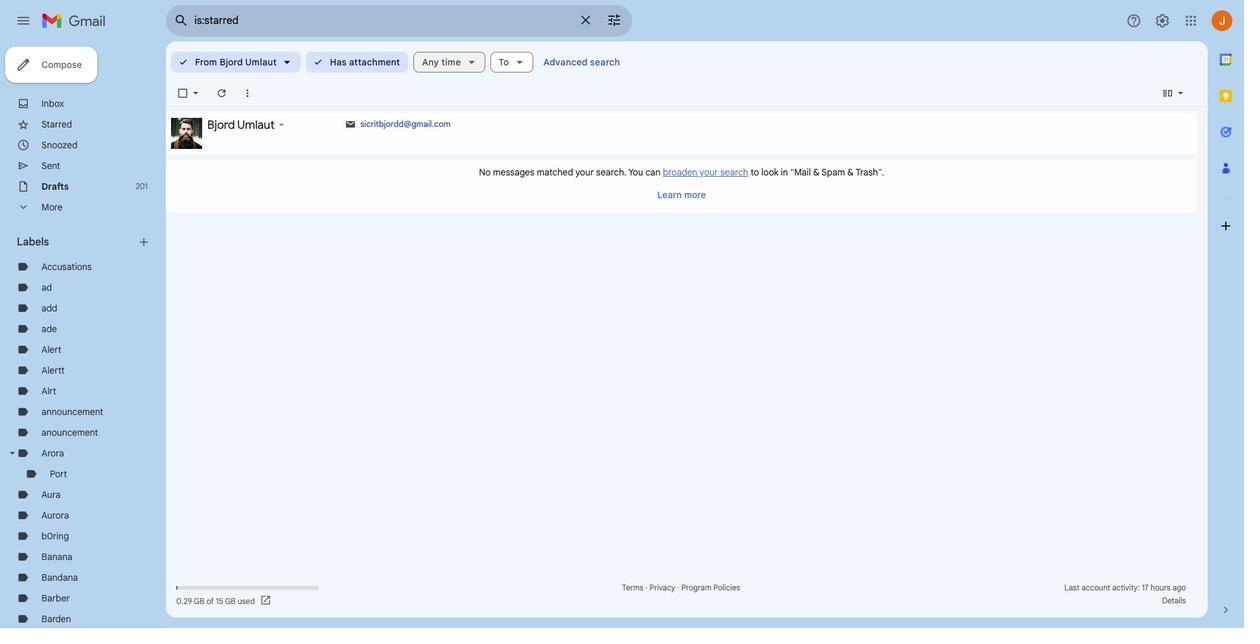 Task type: locate. For each thing, give the bounding box(es) containing it.
learn more button
[[652, 183, 711, 207]]

0 vertical spatial bjord
[[220, 56, 243, 68]]

1 horizontal spatial search
[[720, 167, 748, 178]]

1 horizontal spatial &
[[847, 167, 854, 178]]

terms link
[[622, 583, 643, 593]]

has
[[330, 56, 347, 68]]

from bjord umlaut button
[[171, 52, 301, 73]]

bjord
[[220, 56, 243, 68], [207, 118, 235, 132]]

follow link to manage storage image
[[260, 595, 273, 608]]

ad
[[41, 282, 52, 294]]

2 & from the left
[[847, 167, 854, 178]]

alrt link
[[41, 386, 56, 397]]

0 horizontal spatial search
[[590, 56, 620, 68]]

1 & from the left
[[813, 167, 819, 178]]

any time button
[[414, 52, 485, 73]]

add link
[[41, 303, 57, 314]]

0 horizontal spatial ·
[[645, 583, 647, 593]]

search right advanced
[[590, 56, 620, 68]]

main menu image
[[16, 13, 31, 29]]

learn more
[[657, 189, 706, 201]]

umlaut
[[245, 56, 277, 68], [237, 118, 275, 132]]

aura
[[41, 489, 61, 501]]

program
[[681, 583, 711, 593]]

advanced search
[[543, 56, 620, 68]]

more
[[684, 189, 706, 201]]

0 vertical spatial umlaut
[[245, 56, 277, 68]]

None search field
[[166, 5, 632, 36]]

messages
[[493, 167, 534, 178]]

advanced search options image
[[601, 7, 627, 33]]

bjord inside popup button
[[220, 56, 243, 68]]

to
[[751, 167, 759, 178]]

1 horizontal spatial your
[[700, 167, 718, 178]]

search inside popup button
[[590, 56, 620, 68]]

more
[[41, 202, 63, 213]]

0 vertical spatial search
[[590, 56, 620, 68]]

has attachment button
[[306, 52, 408, 73]]

1 vertical spatial search
[[720, 167, 748, 178]]

bjord down refresh image
[[207, 118, 235, 132]]

gmail image
[[41, 8, 112, 34]]

tab list
[[1208, 41, 1244, 582]]

aura link
[[41, 489, 61, 501]]

umlaut inside popup button
[[245, 56, 277, 68]]

sent
[[41, 160, 60, 172]]

· right privacy
[[677, 583, 679, 593]]

look
[[761, 167, 778, 178]]

1 horizontal spatial ·
[[677, 583, 679, 593]]

port
[[50, 468, 67, 480]]

0 horizontal spatial &
[[813, 167, 819, 178]]

details link
[[1162, 596, 1186, 606]]

details
[[1162, 596, 1186, 606]]

umlaut up more icon
[[245, 56, 277, 68]]

0 horizontal spatial gb
[[194, 596, 204, 606]]

· right the terms
[[645, 583, 647, 593]]

1 vertical spatial umlaut
[[237, 118, 275, 132]]

has attachment
[[330, 56, 400, 68]]

time
[[441, 56, 461, 68]]

search
[[590, 56, 620, 68], [720, 167, 748, 178]]

starred link
[[41, 119, 72, 130]]

your left the search.
[[575, 167, 594, 178]]

None checkbox
[[176, 87, 189, 100]]

accusations
[[41, 261, 92, 273]]

your
[[575, 167, 594, 178], [700, 167, 718, 178]]

gb right 15
[[225, 596, 236, 606]]

any
[[422, 56, 439, 68]]

footer containing terms
[[166, 582, 1197, 608]]

drafts
[[41, 181, 69, 192]]

0 horizontal spatial your
[[575, 167, 594, 178]]

privacy
[[649, 583, 675, 593]]

snoozed
[[41, 139, 78, 151]]

attachment
[[349, 56, 400, 68]]

bjord umlaut main content
[[166, 41, 1208, 618]]

bjord right the from
[[220, 56, 243, 68]]

matched
[[537, 167, 573, 178]]

your up "more"
[[700, 167, 718, 178]]

sicritbjordd@gmail.com
[[360, 119, 451, 130]]

aurora link
[[41, 510, 69, 522]]

umlaut down more icon
[[237, 118, 275, 132]]

starred
[[41, 119, 72, 130]]

announcement link
[[41, 406, 103, 418]]

advanced search button
[[538, 51, 625, 74]]

snoozed link
[[41, 139, 78, 151]]

none checkbox inside bjord umlaut main content
[[176, 87, 189, 100]]

activity:
[[1112, 583, 1140, 593]]

0.29
[[176, 596, 192, 606]]

ade
[[41, 323, 57, 335]]

gb
[[194, 596, 204, 606], [225, 596, 236, 606]]

201
[[136, 181, 148, 191]]

footer inside bjord umlaut main content
[[166, 582, 1197, 608]]

terms
[[622, 583, 643, 593]]

policies
[[713, 583, 740, 593]]

&
[[813, 167, 819, 178], [847, 167, 854, 178]]

sent link
[[41, 160, 60, 172]]

broaden
[[663, 167, 697, 178]]

search mail image
[[170, 9, 193, 32]]

labels navigation
[[0, 41, 166, 628]]

gb left of
[[194, 596, 204, 606]]

advanced
[[543, 56, 588, 68]]

learn
[[657, 189, 682, 201]]

& right 'spam'
[[847, 167, 854, 178]]

& right "mail
[[813, 167, 819, 178]]

1 horizontal spatial gb
[[225, 596, 236, 606]]

footer
[[166, 582, 1197, 608]]

to button
[[490, 52, 533, 73]]

banana link
[[41, 551, 72, 563]]

from bjord umlaut
[[195, 56, 277, 68]]

search left to
[[720, 167, 748, 178]]



Task type: describe. For each thing, give the bounding box(es) containing it.
1 gb from the left
[[194, 596, 204, 606]]

bandana link
[[41, 572, 78, 584]]

aurora
[[41, 510, 69, 522]]

ade link
[[41, 323, 57, 335]]

compose
[[41, 59, 82, 71]]

no
[[479, 167, 491, 178]]

2 · from the left
[[677, 583, 679, 593]]

accusations link
[[41, 261, 92, 273]]

arora
[[41, 448, 64, 459]]

labels
[[17, 236, 49, 249]]

spam
[[821, 167, 845, 178]]

toggle split pane mode image
[[1161, 87, 1174, 100]]

alert
[[41, 344, 61, 356]]

used
[[238, 596, 255, 606]]

inbox link
[[41, 98, 64, 109]]

2 gb from the left
[[225, 596, 236, 606]]

0.29 gb of 15 gb used
[[176, 596, 255, 606]]

terms · privacy · program policies
[[622, 583, 740, 593]]

port link
[[50, 468, 67, 480]]

search.
[[596, 167, 626, 178]]

broaden your search link
[[663, 167, 748, 178]]

can
[[645, 167, 661, 178]]

account
[[1082, 583, 1110, 593]]

15
[[216, 596, 223, 606]]

to
[[499, 56, 509, 68]]

alert link
[[41, 344, 61, 356]]

inbox
[[41, 98, 64, 109]]

arora link
[[41, 448, 64, 459]]

1 · from the left
[[645, 583, 647, 593]]

barber
[[41, 593, 70, 605]]

refresh image
[[215, 87, 228, 100]]

hours
[[1151, 583, 1171, 593]]

barden
[[41, 614, 71, 625]]

more image
[[241, 87, 254, 100]]

bandana
[[41, 572, 78, 584]]

drafts link
[[41, 181, 69, 192]]

1 vertical spatial bjord
[[207, 118, 235, 132]]

Search mail text field
[[194, 14, 570, 27]]

anouncement
[[41, 427, 98, 439]]

alertt link
[[41, 365, 65, 376]]

from
[[195, 56, 217, 68]]

b0ring link
[[41, 531, 69, 542]]

support image
[[1126, 13, 1142, 29]]

labels heading
[[17, 236, 137, 249]]

in
[[781, 167, 788, 178]]

1 your from the left
[[575, 167, 594, 178]]

announcement
[[41, 406, 103, 418]]

clear search image
[[573, 7, 599, 33]]

of
[[206, 596, 214, 606]]

bjord umlaut
[[207, 118, 275, 132]]

last account activity: 17 hours ago details
[[1064, 583, 1186, 606]]

privacy link
[[649, 583, 675, 593]]

actions image
[[275, 119, 288, 132]]

17
[[1142, 583, 1149, 593]]

bjord umlaut footer
[[207, 118, 275, 132]]

program policies link
[[681, 583, 740, 593]]

alertt
[[41, 365, 65, 376]]

more button
[[0, 197, 156, 218]]

banana
[[41, 551, 72, 563]]

b0ring
[[41, 531, 69, 542]]

"mail
[[790, 167, 811, 178]]

trash".
[[856, 167, 884, 178]]

anouncement link
[[41, 427, 98, 439]]

ago
[[1173, 583, 1186, 593]]

ad link
[[41, 282, 52, 294]]

barber link
[[41, 593, 70, 605]]

settings image
[[1155, 13, 1170, 29]]

any time
[[422, 56, 461, 68]]

you
[[628, 167, 643, 178]]

last
[[1064, 583, 1080, 593]]

add
[[41, 303, 57, 314]]

2 your from the left
[[700, 167, 718, 178]]

no messages matched your search. you can broaden your search to look in "mail & spam & trash".
[[479, 167, 884, 178]]

barden link
[[41, 614, 71, 625]]

alrt
[[41, 386, 56, 397]]



Task type: vqa. For each thing, say whether or not it's contained in the screenshot.
Epic inside Labels navigation
no



